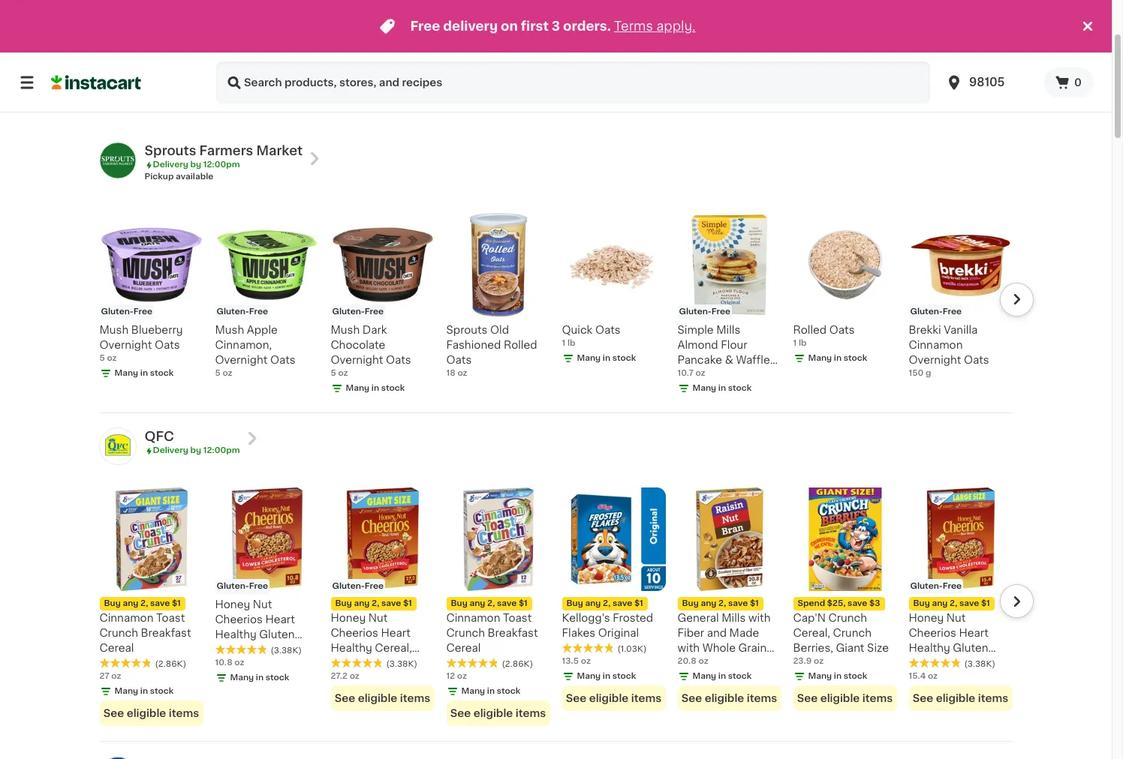 Task type: describe. For each thing, give the bounding box(es) containing it.
many down 10.8 oz
[[230, 675, 254, 683]]

mix
[[678, 370, 696, 381]]

overnight for cinnamon
[[909, 355, 961, 366]]

box
[[386, 659, 407, 669]]

3 $1 from the left
[[519, 600, 528, 609]]

gluten-free up buy any 2, save $1 honey nut cheerios heart healthy gluten free breakfast cereal
[[910, 583, 962, 591]]

seafood
[[155, 88, 200, 98]]

alcohol link
[[272, 84, 334, 102]]

3 product group from the left
[[446, 488, 550, 727]]

cereal, inside spend $25, save $3 cap'n crunch cereal, crunch berries, giant size 23.9 oz
[[793, 629, 830, 639]]

2 12:00pm from the top
[[203, 447, 240, 455]]

& inside simple mills almond flour pancake & waffle mix
[[725, 355, 734, 366]]

baby
[[227, 88, 255, 98]]

free up dark
[[365, 308, 384, 316]]

items for 12 oz
[[516, 709, 546, 720]]

(1.03k)
[[618, 646, 647, 654]]

rolled oats 1 lb
[[793, 325, 855, 348]]

popular link
[[102, 57, 165, 75]]

gluten- up the 'buy any 2, save $1 honey nut cheerios heart healthy cereal, giant size box'
[[332, 583, 365, 591]]

snacks & candy
[[511, 61, 600, 71]]

save inside buy any 2, save $1 general mills with fiber and made with whole grain cereal
[[728, 600, 748, 609]]

1 $1 from the left
[[172, 600, 181, 609]]

buy any 2, save $1 cinnamon toast crunch breakfast cereal for 12 oz
[[446, 600, 538, 654]]

healthy inside honey nut cheerios heart healthy gluten free breakfast cereal
[[215, 630, 257, 641]]

(2.86k) for 27 oz
[[155, 661, 186, 669]]

household link
[[785, 57, 865, 75]]

see eligible items button down whole
[[678, 687, 781, 712]]

see for 12 oz
[[450, 709, 471, 720]]

free inside buy any 2, save $1 honey nut cheerios heart healthy gluten free breakfast cereal
[[909, 659, 932, 669]]

many down 20.8 oz
[[693, 673, 716, 681]]

product group containing general mills with fiber and made with whole grain cereal
[[678, 488, 781, 712]]

health
[[255, 61, 291, 71]]

cereal inside buy any 2, save $1 honey nut cheerios heart healthy gluten free breakfast cereal
[[909, 674, 943, 684]]

see down the 23.9
[[797, 694, 818, 705]]

many in stock down 12 oz
[[461, 688, 521, 696]]

(3.38k) for giant
[[386, 661, 417, 669]]

breakfast inside buy any 2, save $1 honey nut cheerios heart healthy gluten free breakfast cereal
[[935, 659, 985, 669]]

rolled inside sprouts old fashioned rolled oats 18 oz
[[504, 340, 537, 351]]

27
[[99, 673, 109, 681]]

personal care link
[[616, 57, 713, 75]]

any inside buy any 2, save $1 kellogg's frosted flakes original
[[585, 600, 601, 609]]

snacks
[[511, 61, 550, 71]]

qfc image
[[99, 429, 136, 465]]

see eligible items button for 27 oz
[[99, 702, 203, 727]]

5 for chocolate
[[331, 369, 336, 378]]

toast for 27 oz
[[156, 614, 185, 624]]

orders.
[[563, 20, 611, 32]]

product group containing kellogg's frosted flakes original
[[562, 488, 666, 712]]

many in stock down mush blueberry overnight oats 5 oz
[[115, 369, 174, 378]]

alcohol
[[282, 88, 323, 98]]

free up buy any 2, save $1 honey nut cheerios heart healthy gluten free breakfast cereal
[[943, 583, 962, 591]]

frozen link
[[436, 57, 494, 75]]

oz inside the mush dark chocolate overnight oats 5 oz
[[338, 369, 348, 378]]

1 for rolled oats
[[793, 339, 797, 348]]

gluten-free for brekki vanilla cinnamon overnight oats
[[910, 308, 962, 316]]

free up the simple
[[712, 308, 731, 316]]

15.4 oz
[[909, 673, 938, 681]]

oz inside spend $25, save $3 cap'n crunch cereal, crunch berries, giant size 23.9 oz
[[814, 658, 824, 666]]

2 by from the top
[[190, 447, 201, 455]]

1 save from the left
[[150, 600, 170, 609]]

any inside the 'buy any 2, save $1 honey nut cheerios heart healthy cereal, giant size box'
[[354, 600, 370, 609]]

150
[[909, 369, 924, 378]]

5 inside mush blueberry overnight oats 5 oz
[[99, 354, 105, 363]]

any inside buy any 2, save $1 general mills with fiber and made with whole grain cereal
[[701, 600, 717, 609]]

meat & seafood link
[[102, 84, 211, 102]]

personal
[[627, 61, 674, 71]]

2, inside buy any 2, save $1 honey nut cheerios heart healthy gluten free breakfast cereal
[[950, 600, 958, 609]]

many in stock down 27 oz in the left bottom of the page
[[115, 688, 174, 696]]

pancake
[[678, 355, 722, 366]]

oz inside mush blueberry overnight oats 5 oz
[[107, 354, 117, 363]]

1 2, from the left
[[140, 600, 148, 609]]

meat
[[113, 88, 141, 98]]

pickup available
[[145, 173, 213, 181]]

produce
[[182, 61, 228, 71]]

size inside spend $25, save $3 cap'n crunch cereal, crunch berries, giant size 23.9 oz
[[867, 644, 889, 654]]

see for 27 oz
[[103, 709, 124, 720]]

health & medicine link
[[244, 57, 365, 75]]

pickup
[[145, 173, 174, 181]]

18
[[446, 369, 456, 378]]

first
[[521, 20, 549, 32]]

0
[[1075, 77, 1082, 88]]

cinnamon,
[[215, 340, 272, 351]]

honey inside honey nut cheerios heart healthy gluten free breakfast cereal
[[215, 600, 250, 611]]

gluten inside honey nut cheerios heart healthy gluten free breakfast cereal
[[259, 630, 295, 641]]

mush blueberry overnight oats 5 oz
[[99, 325, 183, 363]]

see eligible items for 27.2 oz
[[335, 694, 430, 705]]

(3.38k) for free
[[965, 661, 996, 669]]

3 2, from the left
[[487, 600, 495, 609]]

many down 27 oz in the left bottom of the page
[[115, 688, 138, 696]]

bakery
[[382, 61, 420, 71]]

heart for honey nut cheerios heart healthy cereal, giant size box
[[381, 629, 411, 639]]

frosted
[[613, 614, 653, 624]]

27.2 oz
[[331, 673, 360, 681]]

sprouts old fashioned rolled oats 18 oz
[[446, 325, 537, 378]]

cheerios inside honey nut cheerios heart healthy gluten free breakfast cereal
[[215, 615, 263, 626]]

delivery
[[443, 20, 498, 32]]

gluten-free for mush dark chocolate overnight oats
[[332, 308, 384, 316]]

mills inside buy any 2, save $1 general mills with fiber and made with whole grain cereal
[[722, 614, 746, 624]]

overnight inside mush blueberry overnight oats 5 oz
[[99, 340, 152, 351]]

beverages
[[882, 61, 939, 71]]

27.2
[[331, 673, 348, 681]]

gluten- for honey nut cheerios heart healthy gluten free breakfast cereal
[[217, 583, 249, 591]]

3 buy from the left
[[451, 600, 468, 609]]

berries,
[[793, 644, 833, 654]]

mills inside simple mills almond flour pancake & waffle mix
[[716, 325, 741, 336]]

13.5 oz
[[562, 658, 591, 666]]

care
[[677, 61, 703, 71]]

23.9
[[793, 658, 812, 666]]

household
[[795, 61, 854, 71]]

free up blueberry
[[134, 308, 152, 316]]

sprouts farmers market
[[145, 145, 303, 157]]

oats inside mush blueberry overnight oats 5 oz
[[155, 340, 180, 351]]

gluten- up buy any 2, save $1 honey nut cheerios heart healthy gluten free breakfast cereal
[[910, 583, 943, 591]]

spend
[[798, 600, 825, 609]]

3 any from the left
[[470, 600, 485, 609]]

honey for honey nut cheerios heart healthy gluten free breakfast cereal
[[909, 614, 944, 624]]

chocolate
[[331, 340, 385, 351]]

save inside buy any 2, save $1 kellogg's frosted flakes original
[[613, 600, 632, 609]]

old
[[490, 325, 509, 336]]

many in stock down whole
[[693, 673, 752, 681]]

& for health
[[293, 61, 302, 71]]

(2.86k) for 12 oz
[[502, 661, 533, 669]]

$25,
[[827, 600, 846, 609]]

many down rolled oats 1 lb
[[808, 354, 832, 363]]

instacart logo image
[[51, 74, 141, 92]]

baby link
[[217, 84, 266, 102]]

lb for rolled
[[799, 339, 807, 348]]

nut for honey nut cheerios heart healthy cereal, giant size box
[[369, 614, 388, 624]]

meat & seafood
[[113, 88, 200, 98]]

frozen
[[447, 61, 484, 71]]

buy inside buy any 2, save $1 kellogg's frosted flakes original
[[567, 600, 583, 609]]

buy any 2, save $1 honey nut cheerios heart healthy cereal, giant size box
[[331, 600, 412, 669]]

waffle
[[736, 355, 770, 366]]

many in stock down 10.8 oz
[[230, 675, 289, 683]]

flakes
[[562, 629, 596, 639]]

buy any 2, save $1 kellogg's frosted flakes original
[[562, 600, 653, 639]]

giant inside the 'buy any 2, save $1 honey nut cheerios heart healthy cereal, giant size box'
[[331, 659, 359, 669]]

breakfast inside honey nut cheerios heart healthy gluten free breakfast cereal
[[241, 645, 291, 656]]

1 12:00pm from the top
[[203, 161, 240, 169]]

mush dark chocolate overnight oats 5 oz
[[331, 325, 411, 378]]

many in stock down 13.5 oz on the right bottom
[[577, 673, 636, 681]]

see eligible items down the 23.9
[[797, 694, 893, 705]]

kellogg's
[[562, 614, 610, 624]]

blueberry
[[131, 325, 183, 336]]

product group containing cap'n crunch cereal, crunch berries, giant size
[[793, 488, 897, 712]]

cap'n
[[793, 614, 826, 624]]

product group containing honey nut cheerios heart healthy cereal, giant size box
[[331, 488, 434, 712]]

product group containing honey nut cheerios heart healthy gluten free breakfast cereal
[[909, 488, 1013, 712]]

nut for honey nut cheerios heart healthy gluten free breakfast cereal
[[947, 614, 966, 624]]

pets link
[[340, 84, 385, 102]]

2, inside the 'buy any 2, save $1 honey nut cheerios heart healthy cereal, giant size box'
[[372, 600, 379, 609]]

quick
[[562, 325, 593, 336]]

many down 13.5 oz on the right bottom
[[577, 673, 601, 681]]

$1 inside the 'buy any 2, save $1 honey nut cheerios heart healthy cereal, giant size box'
[[403, 600, 412, 609]]

gluten- for brekki vanilla cinnamon overnight oats
[[910, 308, 943, 316]]

13.5
[[562, 658, 579, 666]]

see for 15.4 oz
[[913, 694, 934, 705]]

see eligible items for 13.5 oz
[[566, 694, 662, 705]]

beverages link
[[871, 57, 950, 75]]

20.8 oz
[[678, 658, 709, 666]]

many in stock down the mush dark chocolate overnight oats 5 oz
[[346, 384, 405, 393]]

beauty link
[[719, 57, 779, 75]]

sprouts farmers market image
[[99, 143, 136, 179]]

free inside honey nut cheerios heart healthy gluten free breakfast cereal
[[215, 645, 238, 656]]

15.4
[[909, 673, 926, 681]]

terms apply. link
[[614, 20, 696, 32]]

whole
[[703, 644, 736, 654]]

healthy for giant
[[331, 644, 372, 654]]

gluten-free for mush apple cinnamon, overnight oats
[[217, 308, 268, 316]]

buy inside the 'buy any 2, save $1 honey nut cheerios heart healthy cereal, giant size box'
[[335, 600, 352, 609]]

items for 13.5 oz
[[631, 694, 662, 705]]

grain
[[739, 644, 767, 654]]

lb for quick
[[568, 339, 576, 348]]

any inside buy any 2, save $1 honey nut cheerios heart healthy gluten free breakfast cereal
[[932, 600, 948, 609]]

oats inside brekki vanilla cinnamon overnight oats 150 g
[[964, 355, 989, 366]]

10.7 oz
[[678, 369, 706, 378]]

apply.
[[657, 20, 696, 32]]

98105
[[969, 77, 1005, 88]]

oz inside sprouts old fashioned rolled oats 18 oz
[[458, 369, 468, 378]]

eligible for 27.2 oz
[[358, 694, 397, 705]]

items for 15.4 oz
[[978, 694, 1009, 705]]

2 delivery by 12:00pm from the top
[[153, 447, 240, 455]]

save inside the 'buy any 2, save $1 honey nut cheerios heart healthy cereal, giant size box'
[[381, 600, 401, 609]]

simple mills almond flour pancake & waffle mix
[[678, 325, 770, 381]]

mush for cinnamon,
[[215, 325, 244, 336]]

many down the mush dark chocolate overnight oats 5 oz
[[346, 384, 370, 393]]



Task type: vqa. For each thing, say whether or not it's contained in the screenshot.
Order in Progress Link
no



Task type: locate. For each thing, give the bounding box(es) containing it.
see down 15.4 oz
[[913, 694, 934, 705]]

heart inside the 'buy any 2, save $1 honey nut cheerios heart healthy cereal, giant size box'
[[381, 629, 411, 639]]

see eligible items for 12 oz
[[450, 709, 546, 720]]

2, inside buy any 2, save $1 general mills with fiber and made with whole grain cereal
[[719, 600, 726, 609]]

mush for overnight
[[99, 325, 129, 336]]

mush up the cinnamon,
[[215, 325, 244, 336]]

0 vertical spatial cereal,
[[793, 629, 830, 639]]

& for snacks
[[552, 61, 561, 71]]

$3
[[870, 600, 880, 609]]

fiber
[[678, 629, 704, 639]]

1 vertical spatial giant
[[331, 659, 359, 669]]

4 any from the left
[[585, 600, 601, 609]]

fashioned
[[446, 340, 501, 351]]

1 horizontal spatial lb
[[799, 339, 807, 348]]

27 oz
[[99, 673, 121, 681]]

cereal inside buy any 2, save $1 general mills with fiber and made with whole grain cereal
[[678, 659, 712, 669]]

0 vertical spatial item carousel region
[[78, 207, 1034, 407]]

heart inside buy any 2, save $1 honey nut cheerios heart healthy gluten free breakfast cereal
[[959, 629, 989, 639]]

1 vertical spatial 12:00pm
[[203, 447, 240, 455]]

0 vertical spatial giant
[[836, 644, 865, 654]]

delivery by 12:00pm
[[153, 161, 240, 169], [153, 447, 240, 455]]

6 save from the left
[[848, 600, 868, 609]]

save inside spend $25, save $3 cap'n crunch cereal, crunch berries, giant size 23.9 oz
[[848, 600, 868, 609]]

on
[[501, 20, 518, 32]]

5 2, from the left
[[719, 600, 726, 609]]

size left box
[[362, 659, 384, 669]]

oats inside mush apple cinnamon, overnight oats 5 oz
[[270, 355, 296, 366]]

see down 12 oz
[[450, 709, 471, 720]]

see eligible items button for 27.2 oz
[[331, 687, 434, 712]]

gluten-free up brekki
[[910, 308, 962, 316]]

1 horizontal spatial gluten
[[953, 644, 989, 654]]

free up the 'buy any 2, save $1 honey nut cheerios heart healthy cereal, giant size box'
[[365, 583, 384, 591]]

1 (2.86k) from the left
[[155, 661, 186, 669]]

1 inside quick oats 1 lb
[[562, 339, 566, 348]]

sprouts for sprouts farmers market
[[145, 145, 196, 157]]

mills up made
[[722, 614, 746, 624]]

0 horizontal spatial with
[[678, 644, 700, 654]]

1 horizontal spatial heart
[[381, 629, 411, 639]]

0 horizontal spatial 5
[[99, 354, 105, 363]]

honey inside the 'buy any 2, save $1 honey nut cheerios heart healthy cereal, giant size box'
[[331, 614, 366, 624]]

$1 inside buy any 2, save $1 honey nut cheerios heart healthy gluten free breakfast cereal
[[981, 600, 990, 609]]

rolled inside rolled oats 1 lb
[[793, 325, 827, 336]]

cheerios for honey nut cheerios heart healthy gluten free breakfast cereal
[[909, 629, 956, 639]]

cereal,
[[793, 629, 830, 639], [375, 644, 412, 654]]

4 buy from the left
[[567, 600, 583, 609]]

dark
[[363, 325, 387, 336]]

0 horizontal spatial cinnamon
[[99, 614, 154, 624]]

overnight down chocolate
[[331, 355, 383, 366]]

item carousel region for qfc
[[78, 482, 1034, 736]]

2 buy any 2, save $1 cinnamon toast crunch breakfast cereal from the left
[[446, 600, 538, 654]]

save inside buy any 2, save $1 honey nut cheerios heart healthy gluten free breakfast cereal
[[960, 600, 979, 609]]

1 horizontal spatial sprouts
[[446, 325, 488, 336]]

many in stock down berries,
[[808, 673, 868, 681]]

by
[[190, 161, 201, 169], [190, 447, 201, 455]]

overnight down the cinnamon,
[[215, 355, 268, 366]]

gluten inside buy any 2, save $1 honey nut cheerios heart healthy gluten free breakfast cereal
[[953, 644, 989, 654]]

0 vertical spatial size
[[867, 644, 889, 654]]

lb
[[568, 339, 576, 348], [799, 339, 807, 348]]

see eligible items button down 27 oz in the left bottom of the page
[[99, 702, 203, 727]]

oz inside mush apple cinnamon, overnight oats 5 oz
[[223, 369, 232, 378]]

delivery up pickup available
[[153, 161, 188, 169]]

healthy inside the 'buy any 2, save $1 honey nut cheerios heart healthy cereal, giant size box'
[[331, 644, 372, 654]]

oats inside rolled oats 1 lb
[[830, 325, 855, 336]]

1 horizontal spatial (2.86k)
[[502, 661, 533, 669]]

gluten- up dark
[[332, 308, 365, 316]]

cheerios for honey nut cheerios heart healthy cereal, giant size box
[[331, 629, 378, 639]]

3
[[552, 20, 560, 32]]

1 buy any 2, save $1 cinnamon toast crunch breakfast cereal from the left
[[99, 600, 191, 654]]

7 product group from the left
[[909, 488, 1013, 712]]

$1 inside buy any 2, save $1 kellogg's frosted flakes original
[[634, 600, 643, 609]]

0 horizontal spatial honey
[[215, 600, 250, 611]]

many in stock down 10.7 oz
[[693, 384, 752, 393]]

mills
[[716, 325, 741, 336], [722, 614, 746, 624]]

nut inside buy any 2, save $1 honey nut cheerios heart healthy gluten free breakfast cereal
[[947, 614, 966, 624]]

item carousel region
[[78, 207, 1034, 407], [78, 482, 1034, 736]]

gluten-free up the simple
[[679, 308, 731, 316]]

cinnamon for 12 oz
[[446, 614, 500, 624]]

gluten-free up the 'buy any 2, save $1 honey nut cheerios heart healthy cereal, giant size box'
[[332, 583, 384, 591]]

general
[[678, 614, 719, 624]]

20.8
[[678, 658, 697, 666]]

2 (2.86k) from the left
[[502, 661, 533, 669]]

2 horizontal spatial cinnamon
[[909, 340, 963, 351]]

& for meat
[[143, 88, 152, 98]]

gluten- for simple mills almond flour pancake & waffle mix
[[679, 308, 712, 316]]

many down quick oats 1 lb on the right top of the page
[[577, 354, 601, 363]]

6 product group from the left
[[793, 488, 897, 712]]

1 vertical spatial with
[[678, 644, 700, 654]]

heart for honey nut cheerios heart healthy gluten free breakfast cereal
[[959, 629, 989, 639]]

item carousel region containing mush blueberry overnight oats
[[78, 207, 1034, 407]]

see for 27.2 oz
[[335, 694, 355, 705]]

mush inside mush blueberry overnight oats 5 oz
[[99, 325, 129, 336]]

delivery by 12:00pm down qfc
[[153, 447, 240, 455]]

5 buy from the left
[[682, 600, 699, 609]]

& down flour
[[725, 355, 734, 366]]

5 product group from the left
[[678, 488, 781, 712]]

gluten- for mush dark chocolate overnight oats
[[332, 308, 365, 316]]

many down mush blueberry overnight oats 5 oz
[[115, 369, 138, 378]]

0 button
[[1045, 68, 1094, 98]]

(2.86k) left 13.5
[[502, 661, 533, 669]]

0 horizontal spatial sprouts
[[145, 145, 196, 157]]

&
[[293, 61, 302, 71], [552, 61, 561, 71], [143, 88, 152, 98], [725, 355, 734, 366]]

healthy up 27.2 oz
[[331, 644, 372, 654]]

1 vertical spatial gluten
[[953, 644, 989, 654]]

gluten-free up apple
[[217, 308, 268, 316]]

many in stock down quick oats 1 lb on the right top of the page
[[577, 354, 636, 363]]

lb right flour
[[799, 339, 807, 348]]

★★★★★
[[562, 644, 615, 654], [562, 644, 615, 654], [215, 645, 268, 656], [215, 645, 268, 656], [99, 659, 152, 669], [99, 659, 152, 669], [331, 659, 383, 669], [331, 659, 383, 669], [446, 659, 499, 669], [446, 659, 499, 669], [909, 659, 961, 669], [909, 659, 961, 669]]

vanilla
[[944, 325, 978, 336]]

2 2, from the left
[[372, 600, 379, 609]]

1 horizontal spatial nut
[[369, 614, 388, 624]]

cheerios up 15.4 oz
[[909, 629, 956, 639]]

free up apple
[[249, 308, 268, 316]]

5 save from the left
[[728, 600, 748, 609]]

Search field
[[216, 62, 930, 104]]

1 vertical spatial delivery by 12:00pm
[[153, 447, 240, 455]]

mush inside mush apple cinnamon, overnight oats 5 oz
[[215, 325, 244, 336]]

buy any 2, save $1 honey nut cheerios heart healthy gluten free breakfast cereal
[[909, 600, 990, 684]]

free up 15.4 oz
[[909, 659, 932, 669]]

1 vertical spatial sprouts
[[446, 325, 488, 336]]

oats inside quick oats 1 lb
[[595, 325, 621, 336]]

g
[[926, 369, 931, 378]]

0 horizontal spatial cereal,
[[375, 644, 412, 654]]

1 delivery from the top
[[153, 161, 188, 169]]

buy up kellogg's on the right bottom of page
[[567, 600, 583, 609]]

toast for 12 oz
[[503, 614, 532, 624]]

2 1 from the left
[[793, 339, 797, 348]]

2 $1 from the left
[[403, 600, 412, 609]]

1 horizontal spatial with
[[749, 614, 771, 624]]

2 horizontal spatial healthy
[[909, 644, 950, 654]]

cereal, up berries,
[[793, 629, 830, 639]]

(3.38k)
[[271, 648, 302, 656], [386, 661, 417, 669], [965, 661, 996, 669]]

1 horizontal spatial mush
[[215, 325, 244, 336]]

1 lb from the left
[[568, 339, 576, 348]]

see eligible items down whole
[[682, 694, 777, 705]]

see eligible items down 27 oz in the left bottom of the page
[[103, 709, 199, 720]]

spend $25, save $3 cap'n crunch cereal, crunch berries, giant size 23.9 oz
[[793, 600, 889, 666]]

2 buy from the left
[[335, 600, 352, 609]]

5 any from the left
[[701, 600, 717, 609]]

cereal, inside the 'buy any 2, save $1 honey nut cheerios heart healthy cereal, giant size box'
[[375, 644, 412, 654]]

see eligible items button for 13.5 oz
[[562, 687, 666, 712]]

1 buy from the left
[[104, 600, 121, 609]]

1 vertical spatial size
[[362, 659, 384, 669]]

2,
[[140, 600, 148, 609], [372, 600, 379, 609], [487, 600, 495, 609], [603, 600, 611, 609], [719, 600, 726, 609], [950, 600, 958, 609]]

gluten- up mush blueberry overnight oats 5 oz
[[101, 308, 134, 316]]

0 horizontal spatial (3.38k)
[[271, 648, 302, 656]]

size inside the 'buy any 2, save $1 honey nut cheerios heart healthy cereal, giant size box'
[[362, 659, 384, 669]]

sprouts up fashioned on the left top of page
[[446, 325, 488, 336]]

many down 12 oz
[[461, 688, 485, 696]]

gluten- up honey nut cheerios heart healthy gluten free breakfast cereal
[[217, 583, 249, 591]]

healthy for free
[[909, 644, 950, 654]]

cereal, up box
[[375, 644, 412, 654]]

5 $1 from the left
[[750, 600, 759, 609]]

produce link
[[171, 57, 238, 75]]

0 horizontal spatial mush
[[99, 325, 129, 336]]

2 lb from the left
[[799, 339, 807, 348]]

cheerios up 27.2 oz
[[331, 629, 378, 639]]

made
[[730, 629, 759, 639]]

1
[[562, 339, 566, 348], [793, 339, 797, 348]]

0 vertical spatial delivery
[[153, 161, 188, 169]]

cereal
[[99, 644, 134, 654], [446, 644, 481, 654], [678, 659, 712, 669], [215, 660, 250, 671], [909, 674, 943, 684]]

2 product group from the left
[[331, 488, 434, 712]]

2 horizontal spatial 5
[[331, 369, 336, 378]]

see eligible items down 15.4 oz
[[913, 694, 1009, 705]]

giant inside spend $25, save $3 cap'n crunch cereal, crunch berries, giant size 23.9 oz
[[836, 644, 865, 654]]

0 horizontal spatial (2.86k)
[[155, 661, 186, 669]]

buy any 2, save $1 cinnamon toast crunch breakfast cereal up 27 oz in the left bottom of the page
[[99, 600, 191, 654]]

sprouts up pickup available
[[145, 145, 196, 157]]

1 horizontal spatial 1
[[793, 339, 797, 348]]

see eligible items down box
[[335, 694, 430, 705]]

0 vertical spatial sprouts
[[145, 145, 196, 157]]

(2.86k) left 10.8
[[155, 661, 186, 669]]

oats
[[595, 325, 621, 336], [830, 325, 855, 336], [155, 340, 180, 351], [270, 355, 296, 366], [386, 355, 411, 366], [446, 355, 472, 366], [964, 355, 989, 366]]

$1 inside buy any 2, save $1 general mills with fiber and made with whole grain cereal
[[750, 600, 759, 609]]

delivery
[[153, 161, 188, 169], [153, 447, 188, 455]]

0 vertical spatial rolled
[[793, 325, 827, 336]]

2 item carousel region from the top
[[78, 482, 1034, 736]]

see down 20.8 oz
[[682, 694, 702, 705]]

free up 10.8
[[215, 645, 238, 656]]

cinnamon for 27 oz
[[99, 614, 154, 624]]

gluten-free for simple mills almond flour pancake & waffle mix
[[679, 308, 731, 316]]

farmers
[[199, 145, 253, 157]]

0 horizontal spatial heart
[[265, 615, 295, 626]]

& right meat
[[143, 88, 152, 98]]

overnight inside brekki vanilla cinnamon overnight oats 150 g
[[909, 355, 961, 366]]

overnight for chocolate
[[331, 355, 383, 366]]

5 inside mush apple cinnamon, overnight oats 5 oz
[[215, 369, 221, 378]]

heart inside honey nut cheerios heart healthy gluten free breakfast cereal
[[265, 615, 295, 626]]

mush
[[99, 325, 129, 336], [215, 325, 244, 336], [331, 325, 360, 336]]

free up honey nut cheerios heart healthy gluten free breakfast cereal
[[249, 583, 268, 591]]

3 mush from the left
[[331, 325, 360, 336]]

2 98105 button from the left
[[945, 62, 1036, 104]]

buy inside buy any 2, save $1 general mills with fiber and made with whole grain cereal
[[682, 600, 699, 609]]

see eligible items for 27 oz
[[103, 709, 199, 720]]

buy any 2, save $1 cinnamon toast crunch breakfast cereal for 27 oz
[[99, 600, 191, 654]]

sprouts for sprouts old fashioned rolled oats 18 oz
[[446, 325, 488, 336]]

0 vertical spatial 12:00pm
[[203, 161, 240, 169]]

oats inside the mush dark chocolate overnight oats 5 oz
[[386, 355, 411, 366]]

10.8
[[215, 660, 233, 668]]

1 horizontal spatial (3.38k)
[[386, 661, 417, 669]]

many in stock down rolled oats 1 lb
[[808, 354, 868, 363]]

see eligible items down (1.03k) at the right of the page
[[566, 694, 662, 705]]

6 buy from the left
[[913, 600, 930, 609]]

1 horizontal spatial 5
[[215, 369, 221, 378]]

0 vertical spatial mills
[[716, 325, 741, 336]]

items for 27.2 oz
[[400, 694, 430, 705]]

1 vertical spatial mills
[[722, 614, 746, 624]]

pets
[[350, 88, 375, 98]]

rolled
[[793, 325, 827, 336], [504, 340, 537, 351]]

gluten- up apple
[[217, 308, 249, 316]]

gluten- for mush apple cinnamon, overnight oats
[[217, 308, 249, 316]]

1 vertical spatial cereal,
[[375, 644, 412, 654]]

medicine
[[305, 61, 355, 71]]

free up vanilla
[[943, 308, 962, 316]]

1 98105 button from the left
[[936, 62, 1045, 104]]

3 save from the left
[[497, 600, 517, 609]]

eligible for 13.5 oz
[[589, 694, 629, 705]]

lb inside rolled oats 1 lb
[[799, 339, 807, 348]]

1 horizontal spatial cheerios
[[331, 629, 378, 639]]

cinnamon up 27 oz in the left bottom of the page
[[99, 614, 154, 624]]

buy
[[104, 600, 121, 609], [335, 600, 352, 609], [451, 600, 468, 609], [567, 600, 583, 609], [682, 600, 699, 609], [913, 600, 930, 609]]

1 by from the top
[[190, 161, 201, 169]]

2 horizontal spatial nut
[[947, 614, 966, 624]]

crunch
[[829, 614, 867, 624], [99, 629, 138, 639], [446, 629, 485, 639], [833, 629, 872, 639]]

2, inside buy any 2, save $1 kellogg's frosted flakes original
[[603, 600, 611, 609]]

see down 27.2 oz
[[335, 694, 355, 705]]

healthy up 15.4 oz
[[909, 644, 950, 654]]

1 down the quick on the top right
[[562, 339, 566, 348]]

see down 13.5 oz on the right bottom
[[566, 694, 587, 705]]

see eligible items button down box
[[331, 687, 434, 712]]

cheerios inside the 'buy any 2, save $1 honey nut cheerios heart healthy cereal, giant size box'
[[331, 629, 378, 639]]

4 product group from the left
[[562, 488, 666, 712]]

overnight for cinnamon,
[[215, 355, 268, 366]]

see eligible items button for 12 oz
[[446, 702, 550, 727]]

mush up chocolate
[[331, 325, 360, 336]]

brekki vanilla cinnamon overnight oats 150 g
[[909, 325, 989, 378]]

lb inside quick oats 1 lb
[[568, 339, 576, 348]]

1 vertical spatial rolled
[[504, 340, 537, 351]]

with up 20.8
[[678, 644, 700, 654]]

5 inside the mush dark chocolate overnight oats 5 oz
[[331, 369, 336, 378]]

10.8 oz
[[215, 660, 244, 668]]

delivery down qfc
[[153, 447, 188, 455]]

1 horizontal spatial giant
[[836, 644, 865, 654]]

giant
[[836, 644, 865, 654], [331, 659, 359, 669]]

delivery by 12:00pm up available
[[153, 161, 240, 169]]

many
[[577, 354, 601, 363], [808, 354, 832, 363], [115, 369, 138, 378], [346, 384, 370, 393], [693, 384, 716, 393], [577, 673, 601, 681], [693, 673, 716, 681], [808, 673, 832, 681], [230, 675, 254, 683], [115, 688, 138, 696], [461, 688, 485, 696]]

almond
[[678, 340, 718, 351]]

buy up 27.2 oz
[[335, 600, 352, 609]]

overnight down blueberry
[[99, 340, 152, 351]]

mush apple cinnamon, overnight oats 5 oz
[[215, 325, 296, 378]]

mush for chocolate
[[331, 325, 360, 336]]

2 horizontal spatial cheerios
[[909, 629, 956, 639]]

5
[[99, 354, 105, 363], [215, 369, 221, 378], [331, 369, 336, 378]]

0 horizontal spatial rolled
[[504, 340, 537, 351]]

see eligible items button for 15.4 oz
[[909, 687, 1013, 712]]

1 any from the left
[[123, 600, 138, 609]]

1 horizontal spatial honey
[[331, 614, 366, 624]]

1 1 from the left
[[562, 339, 566, 348]]

2 horizontal spatial heart
[[959, 629, 989, 639]]

2 toast from the left
[[503, 614, 532, 624]]

98105 button
[[936, 62, 1045, 104], [945, 62, 1036, 104]]

cheerios
[[215, 615, 263, 626], [331, 629, 378, 639], [909, 629, 956, 639]]

1 horizontal spatial toast
[[503, 614, 532, 624]]

mills up flour
[[716, 325, 741, 336]]

see
[[335, 694, 355, 705], [566, 694, 587, 705], [682, 694, 702, 705], [797, 694, 818, 705], [913, 694, 934, 705], [103, 709, 124, 720], [450, 709, 471, 720]]

honey inside buy any 2, save $1 honey nut cheerios heart healthy gluten free breakfast cereal
[[909, 614, 944, 624]]

overnight inside the mush dark chocolate overnight oats 5 oz
[[331, 355, 383, 366]]

bakery link
[[371, 57, 430, 75]]

cheerios up 10.8 oz
[[215, 615, 263, 626]]

personal care
[[627, 61, 703, 71]]

2 save from the left
[[381, 600, 401, 609]]

eligible for 27 oz
[[127, 709, 166, 720]]

1 right flour
[[793, 339, 797, 348]]

items for 27 oz
[[169, 709, 199, 720]]

gluten-free up honey nut cheerios heart healthy gluten free breakfast cereal
[[217, 583, 268, 591]]

any
[[123, 600, 138, 609], [354, 600, 370, 609], [470, 600, 485, 609], [585, 600, 601, 609], [701, 600, 717, 609], [932, 600, 948, 609]]

1 vertical spatial by
[[190, 447, 201, 455]]

see eligible items
[[335, 694, 430, 705], [566, 694, 662, 705], [682, 694, 777, 705], [797, 694, 893, 705], [913, 694, 1009, 705], [103, 709, 199, 720], [450, 709, 546, 720]]

(2.86k)
[[155, 661, 186, 669], [502, 661, 533, 669]]

buy inside buy any 2, save $1 honey nut cheerios heart healthy gluten free breakfast cereal
[[913, 600, 930, 609]]

see eligible items button down 15.4 oz
[[909, 687, 1013, 712]]

see for 13.5 oz
[[566, 694, 587, 705]]

many down 10.7 oz
[[693, 384, 716, 393]]

12:00pm
[[203, 161, 240, 169], [203, 447, 240, 455]]

0 horizontal spatial gluten
[[259, 630, 295, 641]]

1 delivery by 12:00pm from the top
[[153, 161, 240, 169]]

1 horizontal spatial size
[[867, 644, 889, 654]]

buy up general
[[682, 600, 699, 609]]

2 horizontal spatial mush
[[331, 325, 360, 336]]

flour
[[721, 340, 747, 351]]

& left candy
[[552, 61, 561, 71]]

nut inside the 'buy any 2, save $1 honey nut cheerios heart healthy cereal, giant size box'
[[369, 614, 388, 624]]

0 vertical spatial by
[[190, 161, 201, 169]]

2 horizontal spatial honey
[[909, 614, 944, 624]]

honey up 27.2 oz
[[331, 614, 366, 624]]

6 any from the left
[[932, 600, 948, 609]]

gluten- for mush blueberry overnight oats
[[101, 308, 134, 316]]

health & medicine
[[255, 61, 355, 71]]

0 horizontal spatial buy any 2, save $1 cinnamon toast crunch breakfast cereal
[[99, 600, 191, 654]]

size
[[867, 644, 889, 654], [362, 659, 384, 669]]

& right health
[[293, 61, 302, 71]]

6 2, from the left
[[950, 600, 958, 609]]

sprouts inside sprouts old fashioned rolled oats 18 oz
[[446, 325, 488, 336]]

0 vertical spatial with
[[749, 614, 771, 624]]

eligible for 15.4 oz
[[936, 694, 976, 705]]

0 horizontal spatial healthy
[[215, 630, 257, 641]]

1 inside rolled oats 1 lb
[[793, 339, 797, 348]]

1 item carousel region from the top
[[78, 207, 1034, 407]]

and
[[707, 629, 727, 639]]

0 horizontal spatial lb
[[568, 339, 576, 348]]

item carousel region for sprouts farmers market
[[78, 207, 1034, 407]]

0 horizontal spatial 1
[[562, 339, 566, 348]]

free inside limited time offer 'region'
[[410, 20, 440, 32]]

toast
[[156, 614, 185, 624], [503, 614, 532, 624]]

1 horizontal spatial cereal,
[[793, 629, 830, 639]]

limited time offer region
[[0, 0, 1079, 53]]

1 for quick oats
[[562, 339, 566, 348]]

apple
[[247, 325, 278, 336]]

0 horizontal spatial giant
[[331, 659, 359, 669]]

item carousel region containing honey nut cheerios heart healthy gluten free breakfast cereal
[[78, 482, 1034, 736]]

1 horizontal spatial buy any 2, save $1 cinnamon toast crunch breakfast cereal
[[446, 600, 538, 654]]

4 $1 from the left
[[634, 600, 643, 609]]

gluten- up the simple
[[679, 308, 712, 316]]

1 mush from the left
[[99, 325, 129, 336]]

gluten-free for mush blueberry overnight oats
[[101, 308, 152, 316]]

1 vertical spatial delivery
[[153, 447, 188, 455]]

6 $1 from the left
[[981, 600, 990, 609]]

see eligible items button down the 23.9
[[793, 687, 897, 712]]

available
[[176, 173, 213, 181]]

healthy up 10.8 oz
[[215, 630, 257, 641]]

2 horizontal spatial (3.38k)
[[965, 661, 996, 669]]

1 horizontal spatial healthy
[[331, 644, 372, 654]]

10.7
[[678, 369, 694, 378]]

honey for honey nut cheerios heart healthy cereal, giant size box
[[331, 614, 366, 624]]

4 2, from the left
[[603, 600, 611, 609]]

1 toast from the left
[[156, 614, 185, 624]]

mush inside the mush dark chocolate overnight oats 5 oz
[[331, 325, 360, 336]]

overnight up g
[[909, 355, 961, 366]]

0 horizontal spatial size
[[362, 659, 384, 669]]

gluten-free for honey nut cheerios heart healthy gluten free breakfast cereal
[[217, 583, 268, 591]]

mush left blueberry
[[99, 325, 129, 336]]

cereal inside honey nut cheerios heart healthy gluten free breakfast cereal
[[215, 660, 250, 671]]

1 product group from the left
[[99, 488, 203, 727]]

1 horizontal spatial rolled
[[793, 325, 827, 336]]

see down 27 oz in the left bottom of the page
[[103, 709, 124, 720]]

nut inside honey nut cheerios heart healthy gluten free breakfast cereal
[[253, 600, 272, 611]]

see eligible items for 15.4 oz
[[913, 694, 1009, 705]]

0 horizontal spatial cheerios
[[215, 615, 263, 626]]

simple
[[678, 325, 714, 336]]

eligible for 12 oz
[[474, 709, 513, 720]]

product group
[[99, 488, 203, 727], [331, 488, 434, 712], [446, 488, 550, 727], [562, 488, 666, 712], [678, 488, 781, 712], [793, 488, 897, 712], [909, 488, 1013, 712]]

7 save from the left
[[960, 600, 979, 609]]

giant up 27.2 oz
[[331, 659, 359, 669]]

0 vertical spatial delivery by 12:00pm
[[153, 161, 240, 169]]

2 delivery from the top
[[153, 447, 188, 455]]

12
[[446, 673, 455, 681]]

2 mush from the left
[[215, 325, 244, 336]]

cinnamon inside brekki vanilla cinnamon overnight oats 150 g
[[909, 340, 963, 351]]

5 for cinnamon,
[[215, 369, 221, 378]]

brekki
[[909, 325, 941, 336]]

0 horizontal spatial toast
[[156, 614, 185, 624]]

overnight inside mush apple cinnamon, overnight oats 5 oz
[[215, 355, 268, 366]]

None search field
[[216, 62, 930, 104]]

1 horizontal spatial cinnamon
[[446, 614, 500, 624]]

oats inside sprouts old fashioned rolled oats 18 oz
[[446, 355, 472, 366]]

many down the 23.9
[[808, 673, 832, 681]]

0 vertical spatial gluten
[[259, 630, 295, 641]]

see eligible items button down 12 oz
[[446, 702, 550, 727]]

1 vertical spatial item carousel region
[[78, 482, 1034, 736]]

healthy inside buy any 2, save $1 honey nut cheerios heart healthy gluten free breakfast cereal
[[909, 644, 950, 654]]

2 any from the left
[[354, 600, 370, 609]]

honey up 15.4 oz
[[909, 614, 944, 624]]

cheerios inside buy any 2, save $1 honey nut cheerios heart healthy gluten free breakfast cereal
[[909, 629, 956, 639]]

4 save from the left
[[613, 600, 632, 609]]

popular
[[113, 61, 155, 71]]

12 oz
[[446, 673, 467, 681]]

stock
[[613, 354, 636, 363], [844, 354, 868, 363], [150, 369, 174, 378], [381, 384, 405, 393], [728, 384, 752, 393], [613, 673, 636, 681], [728, 673, 752, 681], [844, 673, 868, 681], [266, 675, 289, 683], [150, 688, 174, 696], [497, 688, 521, 696]]

buy up 12 oz
[[451, 600, 468, 609]]

0 horizontal spatial nut
[[253, 600, 272, 611]]



